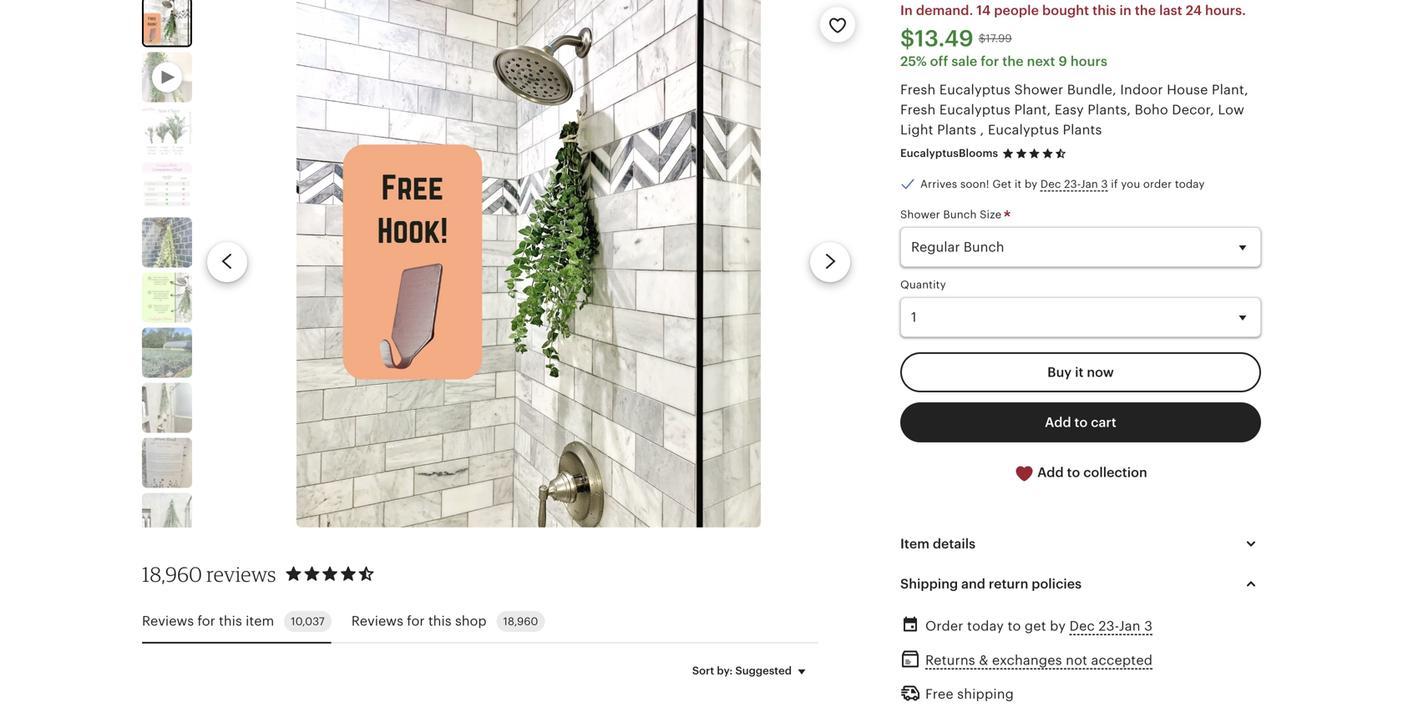 Task type: locate. For each thing, give the bounding box(es) containing it.
0 horizontal spatial dec
[[1041, 178, 1062, 191]]

&
[[979, 654, 989, 669]]

jan left if
[[1081, 178, 1099, 191]]

1 vertical spatial 18,960
[[503, 616, 538, 628]]

1 vertical spatial it
[[1075, 365, 1084, 380]]

reviews for reviews for this item
[[142, 614, 194, 629]]

0 horizontal spatial by
[[1025, 178, 1038, 191]]

shower down arrives
[[901, 208, 941, 221]]

this left the in
[[1093, 3, 1117, 18]]

exchanges
[[993, 654, 1063, 669]]

1 horizontal spatial it
[[1075, 365, 1084, 380]]

plant, up low
[[1212, 82, 1249, 98]]

this left "item"
[[219, 614, 242, 629]]

to left get
[[1008, 619, 1022, 634]]

the right the in
[[1135, 3, 1157, 18]]

2 reviews from the left
[[352, 614, 404, 629]]

1 horizontal spatial fresh eucalyptus shower bundle indoor house plant fresh image 1 image
[[297, 0, 761, 528]]

1 horizontal spatial reviews
[[352, 614, 404, 629]]

1 vertical spatial to
[[1067, 466, 1081, 481]]

0 vertical spatial it
[[1015, 178, 1022, 191]]

0 horizontal spatial plants
[[938, 123, 977, 138]]

dec left if
[[1041, 178, 1062, 191]]

0 vertical spatial fresh
[[901, 82, 936, 98]]

tab panel
[[142, 704, 819, 708]]

this left shop
[[429, 614, 452, 629]]

to for collection
[[1067, 466, 1081, 481]]

plants down easy
[[1063, 123, 1103, 138]]

1 horizontal spatial for
[[407, 614, 425, 629]]

1 vertical spatial today
[[968, 619, 1004, 634]]

eucalyptus right the ,
[[988, 123, 1060, 138]]

1 reviews from the left
[[142, 614, 194, 629]]

1 horizontal spatial by
[[1050, 619, 1066, 634]]

get
[[1025, 619, 1047, 634]]

23- left if
[[1065, 178, 1081, 191]]

sale
[[952, 54, 978, 69]]

now
[[1087, 365, 1115, 380]]

indoor
[[1121, 82, 1164, 98]]

2 plants from the left
[[1063, 123, 1103, 138]]

1 horizontal spatial this
[[429, 614, 452, 629]]

it
[[1015, 178, 1022, 191], [1075, 365, 1084, 380]]

1 horizontal spatial jan
[[1119, 619, 1141, 634]]

1 vertical spatial fresh
[[901, 103, 936, 118]]

and
[[962, 577, 986, 592]]

0 vertical spatial eucalyptus
[[940, 82, 1011, 98]]

1 fresh from the top
[[901, 82, 936, 98]]

to
[[1075, 415, 1088, 430], [1067, 466, 1081, 481], [1008, 619, 1022, 634]]

by right get
[[1050, 619, 1066, 634]]

for for reviews for this shop
[[407, 614, 425, 629]]

plant, left easy
[[1015, 103, 1051, 118]]

add left cart
[[1045, 415, 1072, 430]]

2 vertical spatial eucalyptus
[[988, 123, 1060, 138]]

tab list containing reviews for this item
[[142, 601, 819, 644]]

fresh down the 25%
[[901, 82, 936, 98]]

for
[[981, 54, 1000, 69], [198, 614, 215, 629], [407, 614, 425, 629]]

18,960 down fresh eucalyptus shower bundle indoor house plant fresh image 9 at left bottom
[[142, 562, 202, 587]]

0 horizontal spatial for
[[198, 614, 215, 629]]

1 plants from the left
[[938, 123, 977, 138]]

for for reviews for this item
[[198, 614, 215, 629]]

it right soon! get
[[1015, 178, 1022, 191]]

for down the $17.99
[[981, 54, 1000, 69]]

to for cart
[[1075, 415, 1088, 430]]

the
[[1135, 3, 1157, 18], [1003, 54, 1024, 69]]

reviews for this shop
[[352, 614, 487, 629]]

add down add to cart button
[[1038, 466, 1064, 481]]

23- up accepted
[[1099, 619, 1119, 634]]

eucalyptus up the ,
[[940, 103, 1011, 118]]

0 vertical spatial to
[[1075, 415, 1088, 430]]

jan up accepted
[[1119, 619, 1141, 634]]

0 vertical spatial add
[[1045, 415, 1072, 430]]

collection
[[1084, 466, 1148, 481]]

1 horizontal spatial plant,
[[1212, 82, 1249, 98]]

for left shop
[[407, 614, 425, 629]]

off
[[931, 54, 949, 69]]

1 horizontal spatial 23-
[[1099, 619, 1119, 634]]

to left cart
[[1075, 415, 1088, 430]]

this
[[1093, 3, 1117, 18], [219, 614, 242, 629], [429, 614, 452, 629]]

returns
[[926, 654, 976, 669]]

1 horizontal spatial today
[[1176, 178, 1205, 191]]

shipping
[[901, 577, 959, 592]]

0 horizontal spatial the
[[1003, 54, 1024, 69]]

reviews for this item
[[142, 614, 274, 629]]

1 horizontal spatial plants
[[1063, 123, 1103, 138]]

2 vertical spatial to
[[1008, 619, 1022, 634]]

1 horizontal spatial 3
[[1145, 619, 1153, 634]]

dec 23-jan 3 button
[[1070, 615, 1153, 639]]

add to cart
[[1045, 415, 1117, 430]]

by
[[1025, 178, 1038, 191], [1050, 619, 1066, 634]]

23-
[[1065, 178, 1081, 191], [1099, 619, 1119, 634]]

in
[[1120, 3, 1132, 18]]

in
[[901, 3, 913, 18]]

fresh
[[901, 82, 936, 98], [901, 103, 936, 118]]

$13.49 $17.99
[[901, 26, 1012, 51]]

dec
[[1041, 178, 1062, 191], [1070, 619, 1095, 634]]

reviews
[[142, 614, 194, 629], [352, 614, 404, 629]]

by right soon! get
[[1025, 178, 1038, 191]]

order
[[926, 619, 964, 634]]

reviews right 10,037
[[352, 614, 404, 629]]

0 vertical spatial the
[[1135, 3, 1157, 18]]

18,960
[[142, 562, 202, 587], [503, 616, 538, 628]]

the left the 'next'
[[1003, 54, 1024, 69]]

plants
[[938, 123, 977, 138], [1063, 123, 1103, 138]]

0 vertical spatial jan
[[1081, 178, 1099, 191]]

0 horizontal spatial 23-
[[1065, 178, 1081, 191]]

jan
[[1081, 178, 1099, 191], [1119, 619, 1141, 634]]

shower down the 'next'
[[1015, 82, 1064, 98]]

fresh up light
[[901, 103, 936, 118]]

free shipping
[[926, 687, 1014, 702]]

3
[[1102, 178, 1109, 191], [1145, 619, 1153, 634]]

today right order
[[1176, 178, 1205, 191]]

fresh eucalyptus shower bundle indoor house plant fresh image 7 image
[[142, 383, 192, 433]]

order
[[1144, 178, 1173, 191]]

plants up eucalyptusblooms link
[[938, 123, 977, 138]]

item details button
[[886, 524, 1277, 564]]

for down 18,960 reviews
[[198, 614, 215, 629]]

it right buy
[[1075, 365, 1084, 380]]

,
[[981, 123, 985, 138]]

18,960 right shop
[[503, 616, 538, 628]]

returns & exchanges not accepted
[[926, 654, 1153, 669]]

0 vertical spatial shower
[[1015, 82, 1064, 98]]

1 vertical spatial add
[[1038, 466, 1064, 481]]

boho
[[1135, 103, 1169, 118]]

0 vertical spatial 23-
[[1065, 178, 1081, 191]]

returns & exchanges not accepted button
[[926, 649, 1153, 673]]

0 horizontal spatial 3
[[1102, 178, 1109, 191]]

1 vertical spatial dec
[[1070, 619, 1095, 634]]

10,037
[[291, 616, 325, 628]]

0 horizontal spatial this
[[219, 614, 242, 629]]

eucalyptusblooms link
[[901, 147, 999, 160]]

0 horizontal spatial 18,960
[[142, 562, 202, 587]]

0 horizontal spatial today
[[968, 619, 1004, 634]]

0 vertical spatial plant,
[[1212, 82, 1249, 98]]

1 vertical spatial 23-
[[1099, 619, 1119, 634]]

0 horizontal spatial fresh eucalyptus shower bundle indoor house plant fresh image 1 image
[[144, 0, 191, 46]]

policies
[[1032, 577, 1082, 592]]

light
[[901, 123, 934, 138]]

eucalyptus down the sale
[[940, 82, 1011, 98]]

0 horizontal spatial reviews
[[142, 614, 194, 629]]

0 vertical spatial 18,960
[[142, 562, 202, 587]]

add
[[1045, 415, 1072, 430], [1038, 466, 1064, 481]]

1 horizontal spatial 18,960
[[503, 616, 538, 628]]

tab list
[[142, 601, 819, 644]]

hours
[[1071, 54, 1108, 69]]

today
[[1176, 178, 1205, 191], [968, 619, 1004, 634]]

fresh eucalyptus shower bundle indoor house plant fresh image 3 image
[[142, 163, 192, 213]]

to left collection
[[1067, 466, 1081, 481]]

3 up accepted
[[1145, 619, 1153, 634]]

sort by: suggested button
[[680, 654, 825, 689]]

shower inside fresh eucalyptus shower bundle, indoor house plant, fresh eucalyptus plant, easy plants, boho decor, low light plants , eucalyptus plants
[[1015, 82, 1064, 98]]

shop
[[455, 614, 487, 629]]

shipping and return policies button
[[886, 564, 1277, 605]]

last
[[1160, 3, 1183, 18]]

1 vertical spatial the
[[1003, 54, 1024, 69]]

buy it now button
[[901, 353, 1262, 393]]

shower
[[1015, 82, 1064, 98], [901, 208, 941, 221]]

1 vertical spatial eucalyptus
[[940, 103, 1011, 118]]

today up & on the right of page
[[968, 619, 1004, 634]]

reviews down 18,960 reviews
[[142, 614, 194, 629]]

fresh eucalyptus shower bundle indoor house plant fresh image 1 image
[[144, 0, 191, 46], [297, 0, 761, 528]]

1 vertical spatial plant,
[[1015, 103, 1051, 118]]

dec up not
[[1070, 619, 1095, 634]]

0 horizontal spatial shower
[[901, 208, 941, 221]]

hours.
[[1206, 3, 1247, 18]]

0 horizontal spatial jan
[[1081, 178, 1099, 191]]

item
[[246, 614, 274, 629]]

fresh eucalyptus shower bundle, indoor house plant, fresh eucalyptus plant, easy plants, boho decor, low light plants , eucalyptus plants
[[901, 82, 1249, 138]]

3 left if
[[1102, 178, 1109, 191]]

add to collection
[[1035, 466, 1148, 481]]

1 horizontal spatial shower
[[1015, 82, 1064, 98]]

1 vertical spatial by
[[1050, 619, 1066, 634]]

eucalyptus
[[940, 82, 1011, 98], [940, 103, 1011, 118], [988, 123, 1060, 138]]



Task type: describe. For each thing, give the bounding box(es) containing it.
accepted
[[1092, 654, 1153, 669]]

suggested
[[736, 665, 792, 678]]

25%
[[901, 54, 927, 69]]

$13.49
[[901, 26, 974, 51]]

24
[[1186, 3, 1203, 18]]

decor,
[[1173, 103, 1215, 118]]

quantity
[[901, 279, 947, 291]]

add for add to collection
[[1038, 466, 1064, 481]]

details
[[933, 537, 976, 552]]

0 horizontal spatial it
[[1015, 178, 1022, 191]]

eucalyptusblooms
[[901, 147, 999, 160]]

1 horizontal spatial dec
[[1070, 619, 1095, 634]]

add to cart button
[[901, 403, 1262, 443]]

2 horizontal spatial for
[[981, 54, 1000, 69]]

buy
[[1048, 365, 1072, 380]]

0 vertical spatial by
[[1025, 178, 1038, 191]]

item details
[[901, 537, 976, 552]]

this for reviews for this item
[[219, 614, 242, 629]]

size
[[980, 208, 1002, 221]]

you
[[1122, 178, 1141, 191]]

1 vertical spatial shower
[[901, 208, 941, 221]]

bundle,
[[1068, 82, 1117, 98]]

shipping and return policies
[[901, 577, 1082, 592]]

if
[[1112, 178, 1119, 191]]

low
[[1219, 103, 1245, 118]]

cart
[[1091, 415, 1117, 430]]

sort by: suggested
[[693, 665, 792, 678]]

easy
[[1055, 103, 1084, 118]]

bunch
[[944, 208, 977, 221]]

demand.
[[917, 3, 974, 18]]

9
[[1059, 54, 1068, 69]]

add to collection button
[[901, 453, 1262, 494]]

0 vertical spatial 3
[[1102, 178, 1109, 191]]

1 horizontal spatial the
[[1135, 3, 1157, 18]]

next
[[1027, 54, 1056, 69]]

shower bunch size
[[901, 208, 1005, 221]]

$17.99
[[979, 32, 1012, 45]]

1 vertical spatial jan
[[1119, 619, 1141, 634]]

plants,
[[1088, 103, 1132, 118]]

fresh eucalyptus shower bundle indoor house plant fresh image 8 image
[[142, 438, 192, 488]]

2 fresh eucalyptus shower bundle indoor house plant fresh image 1 image from the left
[[297, 0, 761, 528]]

1 fresh eucalyptus shower bundle indoor house plant fresh image 1 image from the left
[[144, 0, 191, 46]]

return
[[989, 577, 1029, 592]]

order today to get by dec 23-jan 3
[[926, 619, 1153, 634]]

fresh eucalyptus shower bundle indoor house plant fresh image 9 image
[[142, 493, 192, 544]]

fresh eucalyptus shower bundle indoor house plant fresh image 4 image
[[142, 218, 192, 268]]

this for reviews for this shop
[[429, 614, 452, 629]]

0 horizontal spatial plant,
[[1015, 103, 1051, 118]]

0 vertical spatial dec
[[1041, 178, 1062, 191]]

0 vertical spatial today
[[1176, 178, 1205, 191]]

fresh eucalyptus shower bundle indoor house plant fresh image 6 image
[[142, 328, 192, 378]]

14
[[977, 3, 991, 18]]

18,960 for 18,960 reviews
[[142, 562, 202, 587]]

18,960 reviews
[[142, 562, 276, 587]]

reviews
[[207, 562, 276, 587]]

not
[[1066, 654, 1088, 669]]

sort
[[693, 665, 715, 678]]

2 fresh from the top
[[901, 103, 936, 118]]

by:
[[717, 665, 733, 678]]

18,960 for 18,960
[[503, 616, 538, 628]]

add for add to cart
[[1045, 415, 1072, 430]]

arrives soon! get it by dec 23-jan 3 if you order today
[[921, 178, 1205, 191]]

1 vertical spatial 3
[[1145, 619, 1153, 634]]

free
[[926, 687, 954, 702]]

25% off sale for the next 9 hours
[[901, 54, 1108, 69]]

house
[[1167, 82, 1209, 98]]

item
[[901, 537, 930, 552]]

soon! get
[[961, 178, 1012, 191]]

it inside button
[[1075, 365, 1084, 380]]

reviews for reviews for this shop
[[352, 614, 404, 629]]

shipping
[[958, 687, 1014, 702]]

fresh eucalyptus shower bundle indoor house plant fresh image 5 image
[[142, 273, 192, 323]]

buy it now
[[1048, 365, 1115, 380]]

people
[[995, 3, 1040, 18]]

arrives
[[921, 178, 958, 191]]

fresh eucalyptus shower bundle indoor house plant fresh image 2 image
[[142, 107, 192, 158]]

2 horizontal spatial this
[[1093, 3, 1117, 18]]

bought
[[1043, 3, 1090, 18]]

in demand. 14 people bought this in the last 24 hours.
[[901, 3, 1247, 18]]



Task type: vqa. For each thing, say whether or not it's contained in the screenshot.
11,121 for 11,121 reviews
no



